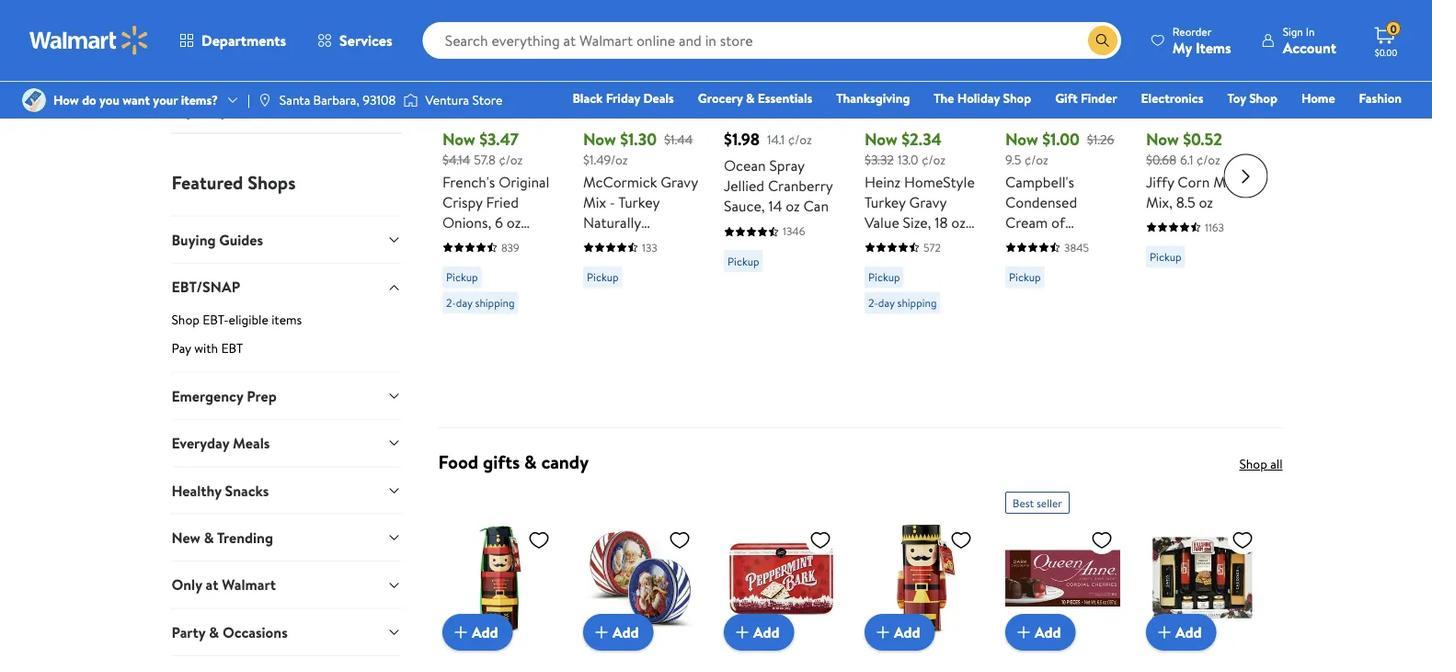 Task type: describe. For each thing, give the bounding box(es) containing it.
onions,
[[442, 213, 491, 233]]

buying
[[172, 230, 216, 250]]

shop left all at the bottom
[[1239, 455, 1267, 473]]

now for now $1.30
[[583, 128, 616, 151]]

¢/oz for now $3.47
[[498, 151, 522, 169]]

gravy inside now $2.34 $3.32 13.0 ¢/oz heinz homestyle turkey gravy value size, 18 oz jar
[[909, 192, 946, 213]]

product group containing now $1.00
[[1005, 0, 1120, 420]]

walmart+ link
[[1339, 114, 1410, 134]]

options
[[771, 103, 806, 119]]

your
[[153, 91, 178, 109]]

sign in to add to favorites list, sam's choice butter christmas cookies, 12 oz image
[[668, 529, 690, 552]]

next slide for product carousel list image
[[1224, 154, 1268, 198]]

shipping for $3.47
[[475, 296, 514, 311]]

8.5
[[1176, 192, 1195, 213]]

naturally
[[583, 213, 641, 233]]

pay with ebt
[[172, 339, 243, 357]]

in
[[1306, 23, 1315, 39]]

day for $3.47
[[456, 296, 472, 311]]

Search search field
[[423, 22, 1121, 59]]

pay
[[172, 339, 191, 357]]

14.1
[[767, 131, 785, 149]]

party & occasions button
[[172, 608, 402, 656]]

product group containing now $1.30
[[583, 0, 698, 420]]

¢/oz for now $0.52
[[1196, 151, 1220, 169]]

gift
[[1055, 89, 1078, 107]]

sam's choice holiday peppermint bark, 10 oz tin, white & dark chocolate mint candy bark image
[[723, 522, 838, 637]]

sam's choice butter christmas cookies, 12 oz image
[[583, 522, 698, 637]]

add to cart image for $1.98
[[731, 65, 753, 87]]

mix
[[583, 192, 606, 213]]

sam's choice nutcracker cookie & hot chocolate gift tower image
[[442, 522, 557, 637]]

ventura store
[[425, 91, 503, 109]]

shop all
[[1239, 455, 1283, 473]]

gravy inside now $1.30 $1.44 $1.49/oz mccormick gravy mix - turkey naturally flavored, 0.87 oz gravies
[[660, 172, 698, 192]]

emergency prep button
[[172, 372, 402, 419]]

you
[[99, 91, 120, 109]]

$2.34
[[901, 128, 941, 151]]

heinz homestyle turkey gravy value size, 18 oz jar image
[[864, 0, 979, 80]]

spray
[[769, 156, 804, 176]]

& right gifts
[[524, 449, 537, 475]]

18
[[934, 213, 947, 233]]

occasions
[[222, 622, 288, 643]]

57.8
[[474, 151, 495, 169]]

now $3.47 $4.14 57.8 ¢/oz french's original crispy fried onions, 6 oz salad toppings
[[442, 128, 549, 253]]

the
[[934, 89, 954, 107]]

oz inside now $3.47 $4.14 57.8 ¢/oz french's original crispy fried onions, 6 oz salad toppings
[[506, 213, 521, 233]]

registry link
[[1182, 114, 1245, 134]]

crispy
[[442, 192, 482, 213]]

account
[[1283, 37, 1337, 57]]

can inside the $1.98 14.1 ¢/oz ocean spray jellied cranberry sauce, 14 oz can
[[803, 196, 828, 217]]

campbell's
[[1005, 172, 1074, 192]]

add to cart image for now $1.00
[[1012, 65, 1034, 87]]

ebt
[[221, 339, 243, 357]]

ebt-
[[203, 310, 229, 328]]

shop up "pay"
[[172, 310, 200, 328]]

everyday meals
[[172, 433, 270, 453]]

new & trending
[[172, 528, 273, 548]]

2- for now $2.34
[[868, 296, 878, 311]]

hillshire farm dlx meat and cheese assortment holiday boxed gift set, 23.5oz image
[[1146, 522, 1261, 637]]

food gifts & candy
[[438, 449, 589, 475]]

walmart image
[[29, 26, 149, 55]]

french's original crispy fried onions, 6 oz salad toppings image
[[442, 0, 557, 80]]

oz inside now $1.00 $1.26 9.5 ¢/oz campbell's condensed cream of mushroom soup, 10.5 oz can
[[1033, 253, 1047, 273]]

snacks
[[225, 480, 269, 501]]

0.87
[[645, 233, 672, 253]]

product group containing now $2.34
[[864, 0, 979, 420]]

gift finder
[[1055, 89, 1117, 107]]

home link
[[1293, 88, 1344, 108]]

walmart
[[222, 575, 276, 595]]

oz inside now $2.34 $3.32 13.0 ¢/oz heinz homestyle turkey gravy value size, 18 oz jar
[[951, 213, 965, 233]]

value
[[864, 213, 899, 233]]

pickup for now $1.30
[[586, 270, 618, 286]]

toppings
[[478, 233, 534, 253]]

$0.68
[[1146, 151, 1176, 169]]

walmart+
[[1347, 115, 1402, 133]]

grocery
[[698, 89, 743, 107]]

jiffy
[[1146, 172, 1174, 192]]

2-day shipping for $2.34
[[868, 296, 936, 311]]

search icon image
[[1095, 33, 1110, 48]]

now for now $2.34
[[864, 128, 897, 151]]

only
[[172, 575, 202, 595]]

gift finder link
[[1047, 88, 1126, 108]]

the holiday shop link
[[926, 88, 1040, 108]]

the holiday shop
[[934, 89, 1031, 107]]

jiffy corn muffin mix, 8.5 oz image
[[1146, 0, 1261, 80]]

sign in account
[[1283, 23, 1337, 57]]

party & occasions
[[172, 622, 288, 643]]

eligible
[[229, 310, 268, 328]]

flavored,
[[583, 233, 641, 253]]

french's
[[442, 172, 495, 192]]

reorder
[[1173, 23, 1212, 39]]

shop right holiday
[[1003, 89, 1031, 107]]

everyday
[[172, 433, 229, 453]]

guides
[[219, 230, 263, 250]]

pickup for $1.98
[[727, 254, 759, 270]]

sam's choice nutcracker character tin gift set image
[[864, 522, 979, 637]]

items
[[1196, 37, 1231, 57]]

can inside now $1.00 $1.26 9.5 ¢/oz campbell's condensed cream of mushroom soup, 10.5 oz can
[[1050, 253, 1076, 273]]

deals
[[643, 89, 674, 107]]

items
[[271, 310, 302, 328]]

mix,
[[1146, 192, 1172, 213]]

my
[[1173, 37, 1192, 57]]

 image for ventura store
[[403, 91, 418, 109]]

mccormick gravy mix - turkey naturally flavored, 0.87 oz gravies image
[[583, 0, 698, 80]]

sign in to add to favorites list, queen anne dark chocolate cordial cherries, 6.6 oz box, 10 pieces image
[[1091, 529, 1113, 552]]

one debit link
[[1253, 114, 1331, 134]]

homestyle
[[904, 172, 974, 192]]

shipping for $2.34
[[897, 296, 936, 311]]

turkey inside now $1.30 $1.44 $1.49/oz mccormick gravy mix - turkey naturally flavored, 0.87 oz gravies
[[618, 192, 659, 213]]

departments button
[[164, 18, 302, 63]]

size,
[[903, 213, 931, 233]]

grocery & essentials
[[698, 89, 813, 107]]

electronics link
[[1133, 88, 1212, 108]]

holiday
[[957, 89, 1000, 107]]

thanksgiving
[[836, 89, 910, 107]]

jellied
[[723, 176, 764, 196]]



Task type: locate. For each thing, give the bounding box(es) containing it.
shop all link
[[1239, 455, 1283, 473]]

0 horizontal spatial day
[[456, 296, 472, 311]]

pickup down mix,
[[1149, 250, 1181, 265]]

oz right 8.5
[[1199, 192, 1213, 213]]

now for now $1.00
[[1005, 128, 1038, 151]]

sign in to add to favorites list, hillshire farm dlx meat and cheese assortment holiday boxed gift set, 23.5oz image
[[1231, 529, 1253, 552]]

0 vertical spatial can
[[803, 196, 828, 217]]

product group containing now $0.52
[[1146, 0, 1261, 420]]

essentials
[[758, 89, 813, 107]]

pickup down mushroom
[[1009, 270, 1040, 286]]

pay with ebt link
[[172, 339, 402, 372]]

1 horizontal spatial shipping
[[897, 296, 936, 311]]

fashion
[[1359, 89, 1402, 107]]

turkey up the jar
[[864, 192, 905, 213]]

2-day shipping for $3.47
[[446, 296, 514, 311]]

572
[[923, 240, 940, 256]]

¢/oz right 6.1
[[1196, 151, 1220, 169]]

 image
[[257, 93, 272, 108]]

want
[[123, 91, 150, 109]]

friday
[[606, 89, 640, 107]]

emergency prep
[[172, 386, 277, 406]]

$1.98 14.1 ¢/oz ocean spray jellied cranberry sauce, 14 oz can
[[723, 128, 832, 217]]

¢/oz inside now $0.52 $0.68 6.1 ¢/oz jiffy corn muffin mix, 8.5 oz
[[1196, 151, 1220, 169]]

pickup for now $2.34
[[868, 270, 900, 286]]

candy
[[541, 449, 589, 475]]

 image
[[22, 88, 46, 112], [403, 91, 418, 109]]

shop ebt-eligible items link
[[172, 310, 402, 336]]

1 day from the left
[[456, 296, 472, 311]]

how do you want your items?
[[53, 91, 218, 109]]

thanksgiving link
[[828, 88, 918, 108]]

sign
[[1283, 23, 1303, 39]]

3 now from the left
[[864, 128, 897, 151]]

now for now $0.52
[[1146, 128, 1179, 151]]

only at walmart
[[172, 575, 276, 595]]

add to cart image for now $1.30
[[590, 65, 612, 87]]

now inside now $2.34 $3.32 13.0 ¢/oz heinz homestyle turkey gravy value size, 18 oz jar
[[864, 128, 897, 151]]

& right new
[[204, 528, 214, 548]]

oz right 18
[[951, 213, 965, 233]]

at
[[206, 575, 219, 595]]

oz inside now $1.30 $1.44 $1.49/oz mccormick gravy mix - turkey naturally flavored, 0.87 oz gravies
[[675, 233, 689, 253]]

¢/oz inside now $2.34 $3.32 13.0 ¢/oz heinz homestyle turkey gravy value size, 18 oz jar
[[921, 151, 945, 169]]

2- down the jar
[[868, 296, 878, 311]]

3845
[[1064, 240, 1089, 256]]

shipping down 839
[[475, 296, 514, 311]]

2-day shipping
[[446, 296, 514, 311], [868, 296, 936, 311]]

only at walmart button
[[172, 561, 402, 608]]

shipping
[[475, 296, 514, 311], [897, 296, 936, 311]]

& left "+2" at the top right of the page
[[746, 89, 755, 107]]

now inside now $0.52 $0.68 6.1 ¢/oz jiffy corn muffin mix, 8.5 oz
[[1146, 128, 1179, 151]]

 image left how
[[22, 88, 46, 112]]

mccormick
[[583, 172, 657, 192]]

1 2- from the left
[[446, 296, 456, 311]]

1 vertical spatial can
[[1050, 253, 1076, 273]]

cranberry
[[768, 176, 832, 196]]

can left soup,
[[1050, 253, 1076, 273]]

0 horizontal spatial can
[[803, 196, 828, 217]]

black friday deals
[[573, 89, 674, 107]]

2-day shipping down 572
[[868, 296, 936, 311]]

1 horizontal spatial 2-day shipping
[[868, 296, 936, 311]]

cream
[[1005, 213, 1048, 233]]

0 horizontal spatial shipping
[[475, 296, 514, 311]]

pickup down the jar
[[868, 270, 900, 286]]

0 horizontal spatial turkey
[[618, 192, 659, 213]]

food
[[438, 449, 478, 475]]

1163
[[1205, 220, 1224, 236]]

now left 13.0
[[864, 128, 897, 151]]

toy shop
[[1228, 89, 1278, 107]]

oz inside the $1.98 14.1 ¢/oz ocean spray jellied cranberry sauce, 14 oz can
[[785, 196, 800, 217]]

services
[[340, 30, 392, 51]]

ocean spray jellied cranberry sauce, 14 oz can image
[[723, 0, 838, 80]]

$4.14
[[442, 151, 470, 169]]

reorder my items
[[1173, 23, 1231, 57]]

now left the $1.30
[[583, 128, 616, 151]]

pickup down flavored,
[[586, 270, 618, 286]]

shop ebt-eligible items
[[172, 310, 302, 328]]

add to cart image
[[590, 65, 612, 87], [731, 65, 753, 87], [1012, 65, 1034, 87], [449, 622, 471, 644], [1012, 622, 1034, 644]]

0 horizontal spatial 2-
[[446, 296, 456, 311]]

now inside now $3.47 $4.14 57.8 ¢/oz french's original crispy fried onions, 6 oz salad toppings
[[442, 128, 475, 151]]

add
[[471, 66, 498, 86], [612, 66, 638, 86], [753, 66, 779, 86], [894, 66, 920, 86], [1034, 66, 1061, 86], [1175, 66, 1201, 86], [471, 623, 498, 643], [612, 623, 638, 643], [753, 623, 779, 643], [894, 623, 920, 643], [1034, 623, 1061, 643], [1175, 623, 1201, 643]]

best
[[1012, 495, 1034, 511]]

pickup down salad
[[446, 270, 477, 286]]

2- down salad
[[446, 296, 456, 311]]

2 shipping from the left
[[897, 296, 936, 311]]

party
[[172, 622, 205, 643]]

2 2-day shipping from the left
[[868, 296, 936, 311]]

& inside new & trending dropdown button
[[204, 528, 214, 548]]

oz inside now $0.52 $0.68 6.1 ¢/oz jiffy corn muffin mix, 8.5 oz
[[1199, 192, 1213, 213]]

with
[[194, 339, 218, 357]]

$3.47
[[479, 128, 518, 151]]

now inside now $1.30 $1.44 $1.49/oz mccormick gravy mix - turkey naturally flavored, 0.87 oz gravies
[[583, 128, 616, 151]]

& for occasions
[[209, 622, 219, 643]]

shops
[[248, 169, 296, 195]]

+2 options
[[756, 103, 806, 119]]

2 turkey from the left
[[864, 192, 905, 213]]

2- for now $3.47
[[446, 296, 456, 311]]

& right party
[[209, 622, 219, 643]]

0 horizontal spatial gravy
[[660, 172, 698, 192]]

¢/oz inside now $1.00 $1.26 9.5 ¢/oz campbell's condensed cream of mushroom soup, 10.5 oz can
[[1024, 151, 1048, 169]]

pickup
[[1149, 250, 1181, 265], [727, 254, 759, 270], [446, 270, 477, 286], [586, 270, 618, 286], [868, 270, 900, 286], [1009, 270, 1040, 286]]

2 now from the left
[[583, 128, 616, 151]]

black friday deals link
[[564, 88, 682, 108]]

1 turkey from the left
[[618, 192, 659, 213]]

1 horizontal spatial 2-
[[868, 296, 878, 311]]

santa
[[279, 91, 310, 109]]

sign in to add to favorites list, sam's choice holiday peppermint bark, 10 oz tin, white & dark chocolate mint candy bark image
[[809, 529, 831, 552]]

1 horizontal spatial day
[[878, 296, 894, 311]]

pickup down sauce,
[[727, 254, 759, 270]]

¢/oz inside the $1.98 14.1 ¢/oz ocean spray jellied cranberry sauce, 14 oz can
[[788, 131, 812, 149]]

product group containing add
[[1005, 485, 1120, 659]]

oz
[[1199, 192, 1213, 213], [785, 196, 800, 217], [506, 213, 521, 233], [951, 213, 965, 233], [675, 233, 689, 253], [1033, 253, 1047, 273]]

1 horizontal spatial can
[[1050, 253, 1076, 273]]

sign in to add to favorites list, sam's choice nutcracker cookie & hot chocolate gift tower image
[[528, 529, 550, 552]]

day down salad
[[456, 296, 472, 311]]

0 horizontal spatial 2-day shipping
[[446, 296, 514, 311]]

how
[[53, 91, 79, 109]]

condensed
[[1005, 192, 1077, 213]]

4 now from the left
[[1005, 128, 1038, 151]]

product group
[[442, 0, 557, 420], [583, 0, 698, 420], [723, 0, 838, 420], [864, 0, 979, 420], [1005, 0, 1120, 420], [1146, 0, 1261, 420], [1005, 485, 1120, 659]]

oz right '0.87'
[[675, 233, 689, 253]]

now left 6.1
[[1146, 128, 1179, 151]]

emergency
[[172, 386, 243, 406]]

add to cart image
[[449, 65, 471, 87], [872, 65, 894, 87], [1153, 65, 1175, 87], [590, 622, 612, 644], [731, 622, 753, 644], [872, 622, 894, 644], [1153, 622, 1175, 644]]

2-
[[446, 296, 456, 311], [868, 296, 878, 311]]

¢/oz right 14.1
[[788, 131, 812, 149]]

gifts
[[483, 449, 520, 475]]

pickup for now $0.52
[[1149, 250, 1181, 265]]

meals
[[233, 433, 270, 453]]

store
[[472, 91, 503, 109]]

gravy up 572
[[909, 192, 946, 213]]

pickup for now $3.47
[[446, 270, 477, 286]]

muffin
[[1213, 172, 1256, 192]]

turkey right -
[[618, 192, 659, 213]]

trending
[[217, 528, 273, 548]]

0 horizontal spatial  image
[[22, 88, 46, 112]]

1 horizontal spatial gravy
[[909, 192, 946, 213]]

prep
[[247, 386, 277, 406]]

day for $2.34
[[878, 296, 894, 311]]

1 shipping from the left
[[475, 296, 514, 311]]

seller
[[1036, 495, 1062, 511]]

now for now $3.47
[[442, 128, 475, 151]]

sign in to add to favorites list, sam's choice nutcracker character tin gift set image
[[950, 529, 972, 552]]

now $1.00 $1.26 9.5 ¢/oz campbell's condensed cream of mushroom soup, 10.5 oz can
[[1005, 128, 1114, 273]]

gravy down $1.44
[[660, 172, 698, 192]]

featured shops
[[172, 169, 296, 195]]

¢/oz for now $1.00
[[1024, 151, 1048, 169]]

queen anne dark chocolate cordial cherries, 6.6 oz box, 10 pieces image
[[1005, 522, 1120, 637]]

¢/oz inside now $3.47 $4.14 57.8 ¢/oz french's original crispy fried onions, 6 oz salad toppings
[[498, 151, 522, 169]]

 image for how do you want your items?
[[22, 88, 46, 112]]

2 day from the left
[[878, 296, 894, 311]]

now $2.34 $3.32 13.0 ¢/oz heinz homestyle turkey gravy value size, 18 oz jar
[[864, 128, 974, 253]]

1 2-day shipping from the left
[[446, 296, 514, 311]]

can up 1346
[[803, 196, 828, 217]]

pickup for now $1.00
[[1009, 270, 1040, 286]]

gravy
[[660, 172, 698, 192], [909, 192, 946, 213]]

& for trending
[[204, 528, 214, 548]]

debit
[[1292, 115, 1323, 133]]

turkey inside now $2.34 $3.32 13.0 ¢/oz heinz homestyle turkey gravy value size, 18 oz jar
[[864, 192, 905, 213]]

items?
[[181, 91, 218, 109]]

14
[[768, 196, 782, 217]]

 image right 93108
[[403, 91, 418, 109]]

home
[[1302, 89, 1335, 107]]

¢/oz
[[788, 131, 812, 149], [498, 151, 522, 169], [921, 151, 945, 169], [1024, 151, 1048, 169], [1196, 151, 1220, 169]]

5 now from the left
[[1146, 128, 1179, 151]]

$1.49/oz
[[583, 151, 627, 169]]

day down the jar
[[878, 296, 894, 311]]

oz right 14
[[785, 196, 800, 217]]

1 now from the left
[[442, 128, 475, 151]]

barbara,
[[313, 91, 359, 109]]

ocean
[[723, 156, 765, 176]]

¢/oz up original
[[498, 151, 522, 169]]

$1.44
[[664, 131, 692, 149]]

& inside the grocery & essentials link
[[746, 89, 755, 107]]

campbell's condensed cream of mushroom soup, 10.5 oz can image
[[1005, 0, 1120, 80]]

2 2- from the left
[[868, 296, 878, 311]]

fashion registry
[[1190, 89, 1402, 133]]

1 horizontal spatial  image
[[403, 91, 418, 109]]

can
[[803, 196, 828, 217], [1050, 253, 1076, 273]]

& inside 'party & occasions' dropdown button
[[209, 622, 219, 643]]

¢/oz up homestyle
[[921, 151, 945, 169]]

2-day shipping down 839
[[446, 296, 514, 311]]

¢/oz up campbell's on the top right of page
[[1024, 151, 1048, 169]]

now left '$1.00'
[[1005, 128, 1038, 151]]

-
[[609, 192, 615, 213]]

shop right toy
[[1249, 89, 1278, 107]]

soup,
[[1077, 233, 1112, 253]]

mushroom
[[1005, 233, 1073, 253]]

now inside now $1.00 $1.26 9.5 ¢/oz campbell's condensed cream of mushroom soup, 10.5 oz can
[[1005, 128, 1038, 151]]

now left the $3.47 on the top left
[[442, 128, 475, 151]]

¢/oz for now $2.34
[[921, 151, 945, 169]]

& for essentials
[[746, 89, 755, 107]]

healthy snacks
[[172, 480, 269, 501]]

product group containing $1.98
[[723, 0, 838, 420]]

$0.52
[[1183, 128, 1222, 151]]

Walmart Site-Wide search field
[[423, 22, 1121, 59]]

oz right 10.5
[[1033, 253, 1047, 273]]

9.5
[[1005, 151, 1021, 169]]

oz right 6
[[506, 213, 521, 233]]

fashion link
[[1351, 88, 1410, 108]]

registry
[[1190, 115, 1237, 133]]

heinz
[[864, 172, 900, 192]]

product group containing now $3.47
[[442, 0, 557, 420]]

1 horizontal spatial turkey
[[864, 192, 905, 213]]

shipping down 572
[[897, 296, 936, 311]]



Task type: vqa. For each thing, say whether or not it's contained in the screenshot.


